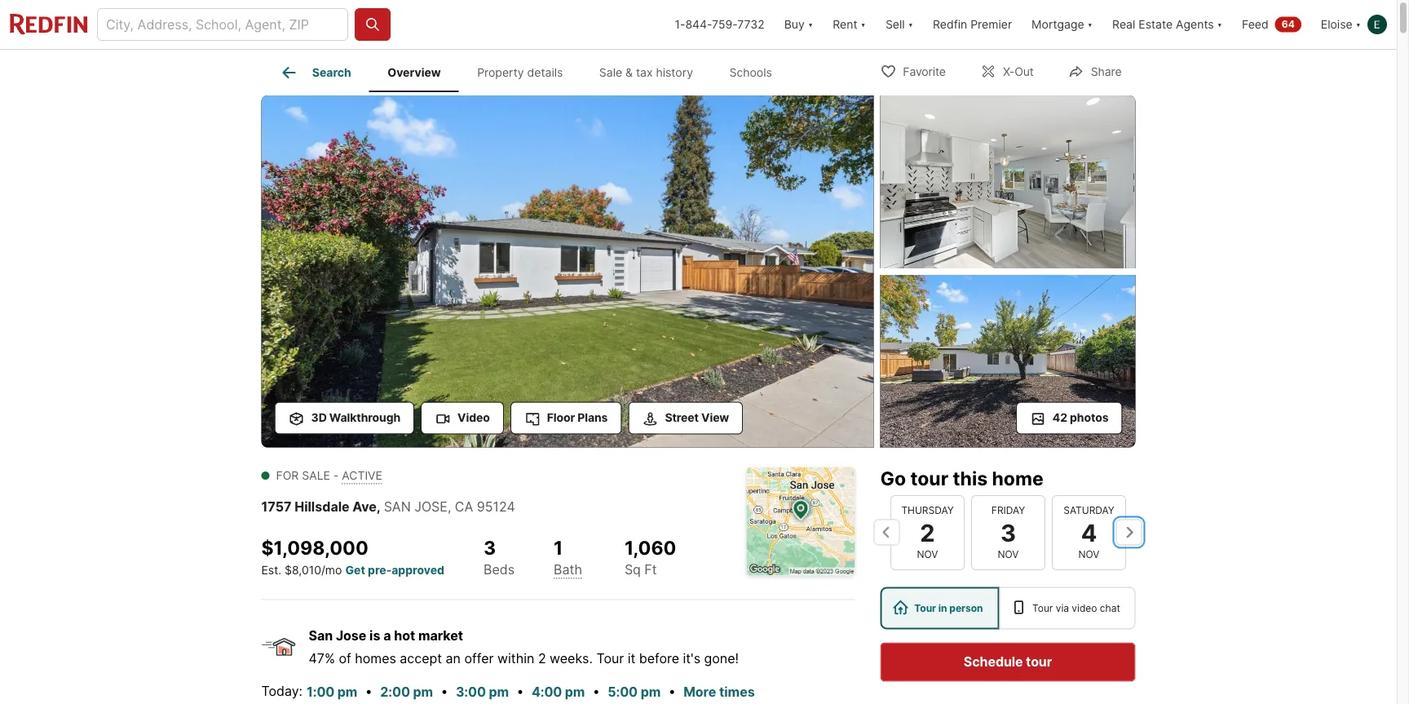 Task type: describe. For each thing, give the bounding box(es) containing it.
844-
[[686, 18, 712, 31]]

eloise ▾
[[1321, 18, 1362, 31]]

property details tab
[[459, 53, 581, 92]]

buy ▾
[[785, 18, 813, 31]]

overview tab
[[370, 53, 459, 92]]

sale
[[599, 65, 623, 79]]

view
[[702, 411, 729, 425]]

tour for schedule
[[1026, 654, 1052, 670]]

out
[[1015, 65, 1034, 79]]

tour for tour via video chat
[[1033, 602, 1053, 614]]

estate
[[1139, 18, 1173, 31]]

rent ▾ button
[[833, 0, 866, 49]]

est.
[[261, 563, 282, 577]]

tour inside san jose is a hot market 47% of homes accept an offer within 2 weeks. tour it before it's gone!
[[597, 651, 624, 666]]

active
[[342, 469, 383, 483]]

schools
[[730, 65, 772, 79]]

it's
[[683, 651, 701, 666]]

2:00
[[380, 684, 410, 700]]

previous image
[[874, 519, 900, 545]]

offer
[[465, 651, 494, 666]]

1:00 pm button
[[306, 682, 358, 703]]

5 ▾ from the left
[[1218, 18, 1223, 31]]

share button
[[1055, 54, 1136, 88]]

it
[[628, 651, 636, 666]]

2 • from the left
[[441, 683, 448, 699]]

rent ▾ button
[[823, 0, 876, 49]]

floor plans
[[547, 411, 608, 425]]

rent
[[833, 18, 858, 31]]

next image
[[1116, 519, 1142, 545]]

x-out button
[[967, 54, 1048, 88]]

1 • from the left
[[365, 683, 373, 699]]

schedule
[[964, 654, 1023, 670]]

street view
[[665, 411, 729, 425]]

2 inside thursday 2 nov
[[920, 518, 935, 546]]

saturday
[[1064, 504, 1115, 516]]

property
[[477, 65, 524, 79]]

1-844-759-7732
[[675, 18, 765, 31]]

mortgage ▾ button
[[1032, 0, 1093, 49]]

map entry image
[[747, 467, 855, 576]]

friday
[[991, 504, 1025, 516]]

rent ▾
[[833, 18, 866, 31]]

schedule tour button
[[881, 642, 1136, 682]]

/mo
[[321, 563, 342, 577]]

-
[[334, 469, 339, 483]]

buy
[[785, 18, 805, 31]]

saturday 4 nov
[[1064, 504, 1115, 560]]

sq
[[625, 562, 641, 578]]

4:00 pm button
[[531, 682, 586, 703]]

4
[[1081, 518, 1097, 546]]

4 • from the left
[[593, 683, 600, 699]]

nov for 2
[[917, 548, 938, 560]]

search
[[312, 65, 351, 79]]

▾ for rent ▾
[[861, 18, 866, 31]]

list box containing tour in person
[[881, 587, 1136, 629]]

2 pm from the left
[[413, 684, 433, 700]]

submit search image
[[365, 16, 381, 33]]

more
[[684, 684, 717, 700]]

▾ for buy ▾
[[808, 18, 813, 31]]

redfin
[[933, 18, 968, 31]]

tab list containing search
[[261, 50, 804, 92]]

3d
[[311, 411, 327, 425]]

2 inside san jose is a hot market 47% of homes accept an offer within 2 weeks. tour it before it's gone!
[[538, 651, 546, 666]]

sale
[[302, 469, 330, 483]]

this
[[953, 467, 988, 490]]

weeks.
[[550, 651, 593, 666]]

&
[[626, 65, 633, 79]]

tax
[[636, 65, 653, 79]]

1757 hillsdale ave , san jose , ca 95124
[[261, 499, 515, 515]]

before
[[639, 651, 680, 666]]

ave
[[353, 499, 377, 515]]

3 inside 3 beds
[[484, 536, 496, 559]]

market
[[418, 628, 463, 644]]

for
[[276, 469, 299, 483]]

$1,098,000 est. $8,010 /mo get pre-approved
[[261, 536, 445, 577]]

mortgage ▾ button
[[1022, 0, 1103, 49]]

5:00 pm button
[[607, 682, 662, 703]]

friday 3 nov
[[991, 504, 1025, 560]]

video
[[458, 411, 490, 425]]

search link
[[280, 63, 351, 82]]

1
[[554, 536, 563, 559]]

user photo image
[[1368, 15, 1388, 34]]

1:00
[[307, 684, 335, 700]]

times
[[720, 684, 755, 700]]

tour via video chat option
[[1000, 587, 1136, 629]]

sale & tax history tab
[[581, 53, 712, 92]]

person
[[950, 602, 983, 614]]

floor plans button
[[510, 402, 622, 434]]

3:00 pm button
[[455, 682, 510, 703]]

bath
[[554, 561, 582, 577]]

real
[[1113, 18, 1136, 31]]

3 • from the left
[[517, 683, 524, 699]]

san
[[309, 628, 333, 644]]

2:00 pm button
[[380, 682, 434, 703]]

an
[[446, 651, 461, 666]]



Task type: locate. For each thing, give the bounding box(es) containing it.
jose
[[336, 628, 367, 644]]

bath link
[[554, 561, 582, 577]]

3
[[1001, 518, 1016, 546], [484, 536, 496, 559]]

tour in person option
[[881, 587, 1000, 629]]

95124
[[477, 499, 515, 515]]

tour in person
[[915, 602, 983, 614]]

1 horizontal spatial ,
[[448, 499, 451, 515]]

jose
[[415, 499, 448, 515]]

tour
[[911, 467, 949, 490], [1026, 654, 1052, 670]]

approved
[[392, 563, 445, 577]]

1 vertical spatial 2
[[538, 651, 546, 666]]

tour for go
[[911, 467, 949, 490]]

get pre-approved link
[[345, 563, 445, 577]]

walkthrough
[[329, 411, 401, 425]]

a
[[384, 628, 391, 644]]

nov for 3
[[998, 548, 1019, 560]]

tour left it
[[597, 651, 624, 666]]

video button
[[421, 402, 504, 434]]

tab list
[[261, 50, 804, 92]]

3 beds
[[484, 536, 515, 577]]

0 horizontal spatial ,
[[377, 499, 381, 515]]

1 horizontal spatial 3
[[1001, 518, 1016, 546]]

1 , from the left
[[377, 499, 381, 515]]

0 vertical spatial tour
[[911, 467, 949, 490]]

buy ▾ button
[[775, 0, 823, 49]]

$8,010
[[285, 563, 321, 577]]

san jose is a hot market 47% of homes accept an offer within 2 weeks. tour it before it's gone!
[[309, 628, 739, 666]]

2 horizontal spatial nov
[[1079, 548, 1100, 560]]

0 horizontal spatial 2
[[538, 651, 546, 666]]

64
[[1282, 18, 1295, 30]]

video
[[1072, 602, 1098, 614]]

2 right within
[[538, 651, 546, 666]]

• left 3:00
[[441, 683, 448, 699]]

1 nov from the left
[[917, 548, 938, 560]]

2 nov from the left
[[998, 548, 1019, 560]]

3 down friday
[[1001, 518, 1016, 546]]

tour left in
[[915, 602, 937, 614]]

pm right 1:00
[[338, 684, 358, 700]]

4 pm from the left
[[565, 684, 585, 700]]

x-out
[[1003, 65, 1034, 79]]

▾ right buy
[[808, 18, 813, 31]]

▾ for sell ▾
[[908, 18, 914, 31]]

schools tab
[[712, 53, 791, 92]]

, left ca
[[448, 499, 451, 515]]

▾ for eloise ▾
[[1356, 18, 1362, 31]]

more times link
[[684, 684, 755, 700]]

759-
[[712, 18, 738, 31]]

1 horizontal spatial 2
[[920, 518, 935, 546]]

5 pm from the left
[[641, 684, 661, 700]]

street view button
[[628, 402, 743, 434]]

real estate agents ▾ link
[[1113, 0, 1223, 49]]

1,060
[[625, 536, 677, 559]]

tour inside button
[[1026, 654, 1052, 670]]

0 horizontal spatial 3
[[484, 536, 496, 559]]

3 inside 'friday 3 nov'
[[1001, 518, 1016, 546]]

nov inside 'friday 3 nov'
[[998, 548, 1019, 560]]

is
[[370, 628, 381, 644]]

today: 1:00 pm • 2:00 pm • 3:00 pm • 4:00 pm • 5:00 pm • more times
[[261, 683, 755, 700]]

history
[[656, 65, 693, 79]]

accept
[[400, 651, 442, 666]]

• left 4:00
[[517, 683, 524, 699]]

1-844-759-7732 link
[[675, 18, 765, 31]]

2 , from the left
[[448, 499, 451, 515]]

thursday
[[901, 504, 954, 516]]

real estate agents ▾ button
[[1103, 0, 1233, 49]]

floor
[[547, 411, 575, 425]]

2
[[920, 518, 935, 546], [538, 651, 546, 666]]

6 ▾ from the left
[[1356, 18, 1362, 31]]

pm right 3:00
[[489, 684, 509, 700]]

nov inside saturday 4 nov
[[1079, 548, 1100, 560]]

go tour this home
[[881, 467, 1044, 490]]

, left san
[[377, 499, 381, 515]]

chat
[[1100, 602, 1121, 614]]

0 vertical spatial 2
[[920, 518, 935, 546]]

▾ left the user photo
[[1356, 18, 1362, 31]]

• left 2:00
[[365, 683, 373, 699]]

▾ right "mortgage"
[[1088, 18, 1093, 31]]

▾ for mortgage ▾
[[1088, 18, 1093, 31]]

tour right schedule
[[1026, 654, 1052, 670]]

42 photos button
[[1016, 402, 1123, 434]]

1 ▾ from the left
[[808, 18, 813, 31]]

premier
[[971, 18, 1012, 31]]

sale & tax history
[[599, 65, 693, 79]]

• left 5:00
[[593, 683, 600, 699]]

sell ▾ button
[[886, 0, 914, 49]]

tour left via
[[1033, 602, 1053, 614]]

property details
[[477, 65, 563, 79]]

1 horizontal spatial tour
[[1026, 654, 1052, 670]]

0 horizontal spatial tour
[[597, 651, 624, 666]]

0 horizontal spatial nov
[[917, 548, 938, 560]]

via
[[1056, 602, 1069, 614]]

go
[[881, 467, 906, 490]]

nov down thursday
[[917, 548, 938, 560]]

4 ▾ from the left
[[1088, 18, 1093, 31]]

share
[[1091, 65, 1122, 79]]

42 photos
[[1053, 411, 1109, 425]]

3 nov from the left
[[1079, 548, 1100, 560]]

1 pm from the left
[[338, 684, 358, 700]]

• left the more at bottom
[[669, 683, 676, 699]]

3 ▾ from the left
[[908, 18, 914, 31]]

today:
[[261, 683, 303, 699]]

▾ right sell
[[908, 18, 914, 31]]

2 horizontal spatial tour
[[1033, 602, 1053, 614]]

tour inside option
[[915, 602, 937, 614]]

1 vertical spatial tour
[[1026, 654, 1052, 670]]

5 • from the left
[[669, 683, 676, 699]]

City, Address, School, Agent, ZIP search field
[[97, 8, 348, 41]]

None button
[[890, 495, 965, 570], [971, 495, 1045, 570], [1052, 495, 1126, 570], [890, 495, 965, 570], [971, 495, 1045, 570], [1052, 495, 1126, 570]]

2 ▾ from the left
[[861, 18, 866, 31]]

pm right 5:00
[[641, 684, 661, 700]]

3:00
[[456, 684, 486, 700]]

nov down 4
[[1079, 548, 1100, 560]]

nov for 4
[[1079, 548, 1100, 560]]

▾
[[808, 18, 813, 31], [861, 18, 866, 31], [908, 18, 914, 31], [1088, 18, 1093, 31], [1218, 18, 1223, 31], [1356, 18, 1362, 31]]

pre-
[[368, 563, 392, 577]]

pm right 2:00
[[413, 684, 433, 700]]

1757
[[261, 499, 292, 515]]

overview
[[388, 65, 441, 79]]

3 pm from the left
[[489, 684, 509, 700]]

1757 hillsdale ave, san jose, ca 95124 image
[[261, 95, 874, 447], [881, 95, 1136, 268], [881, 275, 1136, 447]]

eloise
[[1321, 18, 1353, 31]]

gone!
[[704, 651, 739, 666]]

0 horizontal spatial tour
[[911, 467, 949, 490]]

favorite
[[903, 65, 946, 79]]

2 down thursday
[[920, 518, 935, 546]]

mortgage ▾
[[1032, 18, 1093, 31]]

sell ▾ button
[[876, 0, 923, 49]]

tour for tour in person
[[915, 602, 937, 614]]

ca
[[455, 499, 473, 515]]

1 bath
[[554, 536, 582, 577]]

$1,098,000
[[261, 536, 369, 559]]

sell
[[886, 18, 905, 31]]

x-
[[1003, 65, 1015, 79]]

details
[[527, 65, 563, 79]]

pm
[[338, 684, 358, 700], [413, 684, 433, 700], [489, 684, 509, 700], [565, 684, 585, 700], [641, 684, 661, 700]]

active link
[[342, 469, 383, 483]]

7732
[[738, 18, 765, 31]]

hillsdale
[[295, 499, 350, 515]]

1 horizontal spatial nov
[[998, 548, 1019, 560]]

47%
[[309, 651, 335, 666]]

thursday 2 nov
[[901, 504, 954, 560]]

▾ right rent
[[861, 18, 866, 31]]

5:00
[[608, 684, 638, 700]]

3 up 'beds'
[[484, 536, 496, 559]]

pm right 4:00
[[565, 684, 585, 700]]

1 horizontal spatial tour
[[915, 602, 937, 614]]

▾ right agents
[[1218, 18, 1223, 31]]

nov inside thursday 2 nov
[[917, 548, 938, 560]]

redfin premier
[[933, 18, 1012, 31]]

tour up thursday
[[911, 467, 949, 490]]

nov down friday
[[998, 548, 1019, 560]]

list box
[[881, 587, 1136, 629]]

tour inside option
[[1033, 602, 1053, 614]]



Task type: vqa. For each thing, say whether or not it's contained in the screenshot.
Selling Resources link
no



